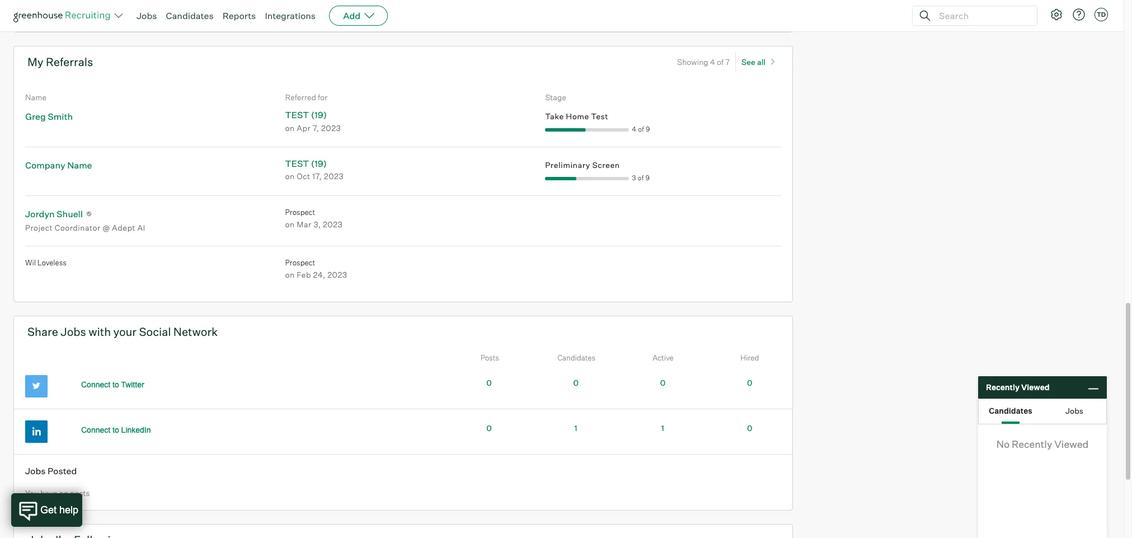 Task type: describe. For each thing, give the bounding box(es) containing it.
td button
[[1095, 8, 1108, 21]]

no
[[59, 488, 68, 498]]

posted
[[48, 465, 77, 476]]

referrals
[[46, 55, 93, 69]]

prospect on feb 24, 2023
[[285, 258, 347, 279]]

test (19) link for greg smith
[[285, 109, 327, 120]]

loveless
[[37, 258, 67, 267]]

test (19) on apr 7, 2023
[[285, 109, 341, 133]]

reports link
[[223, 10, 256, 21]]

take
[[545, 112, 564, 121]]

see
[[742, 57, 756, 66]]

shuell
[[57, 208, 83, 219]]

2 1 link from the left
[[662, 423, 665, 433]]

oct
[[297, 172, 310, 181]]

connect to twitter
[[81, 380, 144, 389]]

test for company name
[[285, 158, 309, 169]]

preliminary
[[545, 160, 591, 170]]

connect to linkedin
[[81, 425, 151, 434]]

7
[[726, 57, 730, 66]]

share jobs with your social network
[[27, 325, 218, 339]]

jobs left candidates link
[[137, 10, 157, 21]]

following image
[[86, 210, 92, 217]]

greg
[[25, 111, 46, 122]]

of for name
[[638, 173, 644, 182]]

24,
[[313, 270, 326, 279]]

my referrals
[[27, 55, 93, 69]]

ai
[[137, 223, 145, 232]]

tab list containing candidates
[[979, 399, 1107, 424]]

td
[[1097, 11, 1106, 18]]

2023 inside test (19) on apr 7, 2023
[[321, 123, 341, 133]]

on inside test (19) on apr 7, 2023
[[285, 123, 295, 133]]

my
[[27, 55, 43, 69]]

wil loveless
[[25, 258, 67, 267]]

active
[[653, 353, 674, 362]]

add
[[343, 10, 361, 21]]

you
[[25, 488, 39, 498]]

17,
[[312, 172, 322, 181]]

1 1 from the left
[[575, 423, 578, 433]]

no recently viewed
[[997, 438, 1089, 450]]

0 vertical spatial viewed
[[1022, 383, 1050, 392]]

jobs up no recently viewed
[[1066, 406, 1084, 415]]

jordyn shuell link
[[25, 208, 83, 219]]

candidates inside tab list
[[989, 406, 1033, 415]]

referred
[[285, 92, 316, 102]]

test
[[591, 112, 608, 121]]

home
[[566, 112, 589, 121]]

(19) for greg smith
[[311, 109, 327, 120]]

greg smith link
[[25, 111, 73, 122]]

1 vertical spatial viewed
[[1055, 438, 1089, 450]]

jobs posted
[[25, 465, 77, 476]]

prospect for feb
[[285, 258, 315, 267]]

project
[[25, 223, 53, 232]]

jordyn shuell
[[25, 208, 83, 219]]

of for smith
[[638, 125, 644, 133]]

1 horizontal spatial 4
[[710, 57, 715, 66]]

recently viewed
[[986, 383, 1050, 392]]

to for 0
[[113, 380, 119, 389]]

candidates link
[[166, 10, 214, 21]]

referred for
[[285, 92, 328, 102]]

company name
[[25, 160, 92, 171]]

greenhouse recruiting image
[[13, 9, 114, 22]]

on inside test (19) on oct 17, 2023
[[285, 172, 295, 181]]

3
[[632, 173, 636, 182]]

posts
[[70, 488, 90, 498]]

prospect for mar
[[285, 208, 315, 217]]

integrations
[[265, 10, 316, 21]]

Search text field
[[937, 8, 1027, 24]]

have
[[40, 488, 57, 498]]

stage
[[545, 92, 567, 102]]

your
[[113, 325, 137, 339]]

take home test
[[545, 112, 608, 121]]

company
[[25, 160, 65, 171]]

project coordinator @ adept ai
[[25, 223, 145, 232]]

3 of 9
[[632, 173, 650, 182]]

connect to linkedin button
[[69, 420, 163, 439]]



Task type: vqa. For each thing, say whether or not it's contained in the screenshot.
the "4"
yes



Task type: locate. For each thing, give the bounding box(es) containing it.
of right the 3
[[638, 173, 644, 182]]

on inside prospect on feb 24, 2023
[[285, 270, 295, 279]]

connect left twitter
[[81, 380, 110, 389]]

2023 inside test (19) on oct 17, 2023
[[324, 172, 344, 181]]

connect
[[81, 380, 110, 389], [81, 425, 110, 434]]

jobs
[[137, 10, 157, 21], [61, 325, 86, 339], [1066, 406, 1084, 415], [25, 465, 46, 476]]

4 of 9
[[632, 125, 650, 133]]

1 1 link from the left
[[575, 423, 578, 433]]

test (19) link up apr
[[285, 109, 327, 120]]

configure image
[[1050, 8, 1064, 21]]

name right company
[[67, 160, 92, 171]]

1 link
[[575, 423, 578, 433], [662, 423, 665, 433]]

on inside prospect on mar 3, 2023
[[285, 220, 295, 229]]

0 vertical spatial test (19) link
[[285, 109, 327, 120]]

1 vertical spatial prospect
[[285, 258, 315, 267]]

prospect up feb
[[285, 258, 315, 267]]

1 test from the top
[[285, 109, 309, 120]]

test (19) link up oct
[[285, 158, 327, 169]]

test inside test (19) on apr 7, 2023
[[285, 109, 309, 120]]

jobs left with
[[61, 325, 86, 339]]

coordinator
[[55, 223, 101, 232]]

1 vertical spatial (19)
[[311, 158, 327, 169]]

0 vertical spatial test
[[285, 109, 309, 120]]

showing
[[677, 57, 709, 66]]

2 vertical spatial of
[[638, 173, 644, 182]]

greg smith
[[25, 111, 73, 122]]

showing 4 of 7
[[677, 57, 730, 66]]

feb
[[297, 270, 311, 279]]

jobs link
[[137, 10, 157, 21]]

1 to from the top
[[113, 380, 119, 389]]

1 vertical spatial test
[[285, 158, 309, 169]]

0 horizontal spatial 4
[[632, 125, 637, 133]]

0 vertical spatial 4
[[710, 57, 715, 66]]

2 test (19) link from the top
[[285, 158, 327, 169]]

smith
[[48, 111, 73, 122]]

test (19) link for company name
[[285, 158, 327, 169]]

1 vertical spatial to
[[113, 425, 119, 434]]

2023 inside prospect on feb 24, 2023
[[328, 270, 347, 279]]

2 test from the top
[[285, 158, 309, 169]]

recently
[[986, 383, 1020, 392], [1012, 438, 1053, 450]]

1 vertical spatial recently
[[1012, 438, 1053, 450]]

@
[[103, 223, 110, 232]]

connect for 1
[[81, 425, 110, 434]]

0 vertical spatial connect
[[81, 380, 110, 389]]

1 horizontal spatial candidates
[[558, 353, 596, 362]]

2 horizontal spatial candidates
[[989, 406, 1033, 415]]

2 on from the top
[[285, 172, 295, 181]]

(19) for company name
[[311, 158, 327, 169]]

social
[[139, 325, 171, 339]]

1
[[575, 423, 578, 433], [662, 423, 665, 433]]

posts
[[481, 353, 499, 362]]

0 vertical spatial prospect
[[285, 208, 315, 217]]

no
[[997, 438, 1010, 450]]

on left mar
[[285, 220, 295, 229]]

0 vertical spatial recently
[[986, 383, 1020, 392]]

network
[[173, 325, 218, 339]]

on
[[285, 123, 295, 133], [285, 172, 295, 181], [285, 220, 295, 229], [285, 270, 295, 279]]

2 connect from the top
[[81, 425, 110, 434]]

of
[[717, 57, 724, 66], [638, 125, 644, 133], [638, 173, 644, 182]]

4 left the 7
[[710, 57, 715, 66]]

(19)
[[311, 109, 327, 120], [311, 158, 327, 169]]

0 horizontal spatial 1
[[575, 423, 578, 433]]

1 test (19) link from the top
[[285, 109, 327, 120]]

tab list
[[979, 399, 1107, 424]]

linkedin
[[121, 425, 151, 434]]

1 horizontal spatial 1 link
[[662, 423, 665, 433]]

on left apr
[[285, 123, 295, 133]]

3 on from the top
[[285, 220, 295, 229]]

jobs up you
[[25, 465, 46, 476]]

9
[[646, 125, 650, 133], [646, 173, 650, 182]]

twitter
[[121, 380, 144, 389]]

0 horizontal spatial candidates
[[166, 10, 214, 21]]

9 for company name
[[646, 173, 650, 182]]

connect for 0
[[81, 380, 110, 389]]

2 (19) from the top
[[311, 158, 327, 169]]

on left oct
[[285, 172, 295, 181]]

on left feb
[[285, 270, 295, 279]]

test up oct
[[285, 158, 309, 169]]

0 vertical spatial name
[[25, 92, 47, 102]]

td button
[[1093, 6, 1111, 24]]

screen
[[593, 160, 620, 170]]

0 vertical spatial candidates
[[166, 10, 214, 21]]

test up apr
[[285, 109, 309, 120]]

9 up 3 of 9
[[646, 125, 650, 133]]

company name link
[[25, 160, 92, 171]]

0 vertical spatial (19)
[[311, 109, 327, 120]]

1 prospect from the top
[[285, 208, 315, 217]]

(19) inside test (19) on apr 7, 2023
[[311, 109, 327, 120]]

integrations link
[[265, 10, 316, 21]]

prospect inside prospect on mar 3, 2023
[[285, 208, 315, 217]]

1 vertical spatial candidates
[[558, 353, 596, 362]]

2023
[[321, 123, 341, 133], [324, 172, 344, 181], [323, 220, 343, 229], [328, 270, 347, 279]]

1 vertical spatial connect
[[81, 425, 110, 434]]

9 for greg smith
[[646, 125, 650, 133]]

2 1 from the left
[[662, 423, 665, 433]]

1 vertical spatial name
[[67, 160, 92, 171]]

2023 right 24,
[[328, 270, 347, 279]]

wil
[[25, 258, 36, 267]]

for
[[318, 92, 328, 102]]

4
[[710, 57, 715, 66], [632, 125, 637, 133]]

share
[[27, 325, 58, 339]]

test
[[285, 109, 309, 120], [285, 158, 309, 169]]

of up 3 of 9
[[638, 125, 644, 133]]

see all
[[742, 57, 766, 66]]

to left twitter
[[113, 380, 119, 389]]

(19) up 7,
[[311, 109, 327, 120]]

None text field
[[529, 0, 710, 13]]

0 vertical spatial to
[[113, 380, 119, 389]]

0 horizontal spatial 1 link
[[575, 423, 578, 433]]

0 horizontal spatial name
[[25, 92, 47, 102]]

1 vertical spatial 4
[[632, 125, 637, 133]]

prospect up mar
[[285, 208, 315, 217]]

4 on from the top
[[285, 270, 295, 279]]

test for greg smith
[[285, 109, 309, 120]]

prospect on mar 3, 2023
[[285, 208, 343, 229]]

to for 1
[[113, 425, 119, 434]]

mar
[[297, 220, 312, 229]]

(19) up 17,
[[311, 158, 327, 169]]

test (19) link
[[285, 109, 327, 120], [285, 158, 327, 169]]

(19) inside test (19) on oct 17, 2023
[[311, 158, 327, 169]]

2023 right 17,
[[324, 172, 344, 181]]

jordyn
[[25, 208, 55, 219]]

name up greg
[[25, 92, 47, 102]]

1 vertical spatial test (19) link
[[285, 158, 327, 169]]

connect left linkedin
[[81, 425, 110, 434]]

1 connect from the top
[[81, 380, 110, 389]]

1 horizontal spatial viewed
[[1055, 438, 1089, 450]]

7,
[[313, 123, 319, 133]]

test inside test (19) on oct 17, 2023
[[285, 158, 309, 169]]

2023 inside prospect on mar 3, 2023
[[323, 220, 343, 229]]

1 vertical spatial 9
[[646, 173, 650, 182]]

4 up the 3
[[632, 125, 637, 133]]

0 vertical spatial 9
[[646, 125, 650, 133]]

0
[[487, 378, 492, 387], [574, 378, 579, 387], [660, 378, 666, 387], [747, 378, 753, 387], [487, 423, 492, 433], [747, 423, 753, 433]]

0 horizontal spatial viewed
[[1022, 383, 1050, 392]]

to left linkedin
[[113, 425, 119, 434]]

name
[[25, 92, 47, 102], [67, 160, 92, 171]]

2023 right 7,
[[321, 123, 341, 133]]

1 horizontal spatial name
[[67, 160, 92, 171]]

hired
[[741, 353, 759, 362]]

1 (19) from the top
[[311, 109, 327, 120]]

of left the 7
[[717, 57, 724, 66]]

see all link
[[742, 52, 779, 71]]

all
[[757, 57, 766, 66]]

reports
[[223, 10, 256, 21]]

you have no posts
[[25, 488, 90, 498]]

0 link
[[487, 378, 492, 387], [574, 378, 579, 387], [660, 378, 666, 387], [747, 378, 753, 387], [487, 423, 492, 433], [747, 423, 753, 433]]

with
[[89, 325, 111, 339]]

2 prospect from the top
[[285, 258, 315, 267]]

1 on from the top
[[285, 123, 295, 133]]

connect to twitter button
[[69, 375, 157, 394]]

test (19) on oct 17, 2023
[[285, 158, 344, 181]]

viewed
[[1022, 383, 1050, 392], [1055, 438, 1089, 450]]

9 right the 3
[[646, 173, 650, 182]]

prospect inside prospect on feb 24, 2023
[[285, 258, 315, 267]]

1 vertical spatial of
[[638, 125, 644, 133]]

0 vertical spatial of
[[717, 57, 724, 66]]

2 vertical spatial candidates
[[989, 406, 1033, 415]]

3,
[[314, 220, 321, 229]]

prospect
[[285, 208, 315, 217], [285, 258, 315, 267]]

1 horizontal spatial 1
[[662, 423, 665, 433]]

2023 right "3,"
[[323, 220, 343, 229]]

adept
[[112, 223, 135, 232]]

candidates
[[166, 10, 214, 21], [558, 353, 596, 362], [989, 406, 1033, 415]]

apr
[[297, 123, 311, 133]]

preliminary screen
[[545, 160, 620, 170]]

2 to from the top
[[113, 425, 119, 434]]

add button
[[329, 6, 388, 26]]



